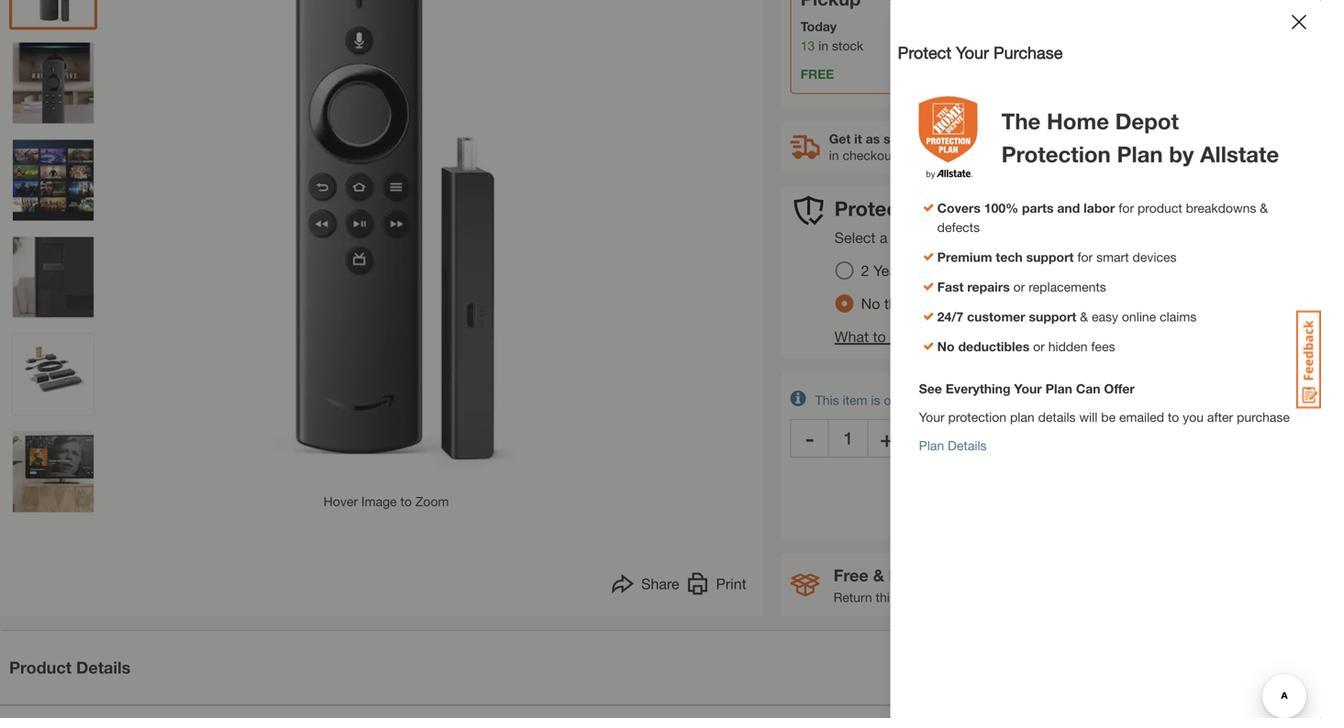 Task type: vqa. For each thing, say whether or not it's contained in the screenshot.
Image
yes



Task type: describe. For each thing, give the bounding box(es) containing it.
what
[[835, 328, 869, 345]]

expect
[[890, 328, 936, 345]]

24/7 customer support & easy online claims
[[938, 309, 1197, 324]]

schedule
[[977, 131, 1031, 146]]

plan
[[1010, 410, 1035, 425]]

1 vertical spatial for
[[1078, 250, 1093, 265]]

protect your purchase
[[898, 43, 1063, 62]]

share
[[641, 575, 679, 593]]

today
[[801, 19, 837, 34]]

+ button
[[868, 419, 906, 458]]

checkout.
[[843, 148, 899, 163]]

product
[[9, 658, 72, 678]]

feedback link image
[[1297, 310, 1321, 409]]

1 vertical spatial this
[[815, 393, 839, 408]]

image
[[361, 494, 397, 509]]

free & easy returns in store return this item within
[[834, 566, 1060, 605]]

item inside free & easy returns in store return this item within
[[900, 590, 925, 605]]

protection inside the home depot protection plan by allstate
[[1002, 141, 1111, 167]]

black amazon media streaming devices b091g4yp57 1f.3 image
[[13, 237, 94, 318]]

allstate inside the home depot protection plan by allstate
[[1200, 141, 1279, 167]]

online
[[1122, 309, 1156, 324]]

returns
[[931, 566, 994, 585]]

what to expect button
[[835, 327, 954, 350]]

soon
[[884, 131, 914, 146]]

see
[[919, 381, 942, 396]]

fast
[[938, 279, 964, 295]]

the home depot protection plan by allstate
[[1002, 108, 1279, 167]]

premium
[[938, 250, 992, 265]]

emailed
[[1119, 410, 1164, 425]]

icon image
[[791, 574, 820, 597]]

hover image to zoom button
[[111, 0, 662, 511]]

claims
[[1160, 309, 1197, 324]]

2 horizontal spatial your
[[1014, 381, 1042, 396]]

this item is only returnable in store.
[[815, 393, 1019, 408]]

13 available
[[969, 38, 1037, 53]]

-
[[806, 425, 814, 451]]

product
[[1138, 201, 1183, 216]]

free
[[834, 566, 869, 585]]

hidden
[[1049, 339, 1088, 354]]

repairs
[[967, 279, 1010, 295]]

in inside 'schedule your delivery in checkout.'
[[829, 148, 839, 163]]

or for or hidden fees
[[1033, 339, 1045, 354]]

purchase
[[1237, 410, 1290, 425]]

defects
[[938, 220, 980, 235]]

home inside protect this item select a home depot protection plan by allstate for:
[[892, 229, 931, 246]]

support for premium tech support
[[1026, 250, 1074, 265]]

product details button
[[0, 631, 1321, 705]]

no deductibles or hidden fees
[[938, 339, 1115, 354]]

available
[[987, 38, 1037, 53]]

in
[[998, 566, 1013, 585]]

1 as from the left
[[866, 131, 880, 146]]

fees
[[1091, 339, 1115, 354]]

everything
[[946, 381, 1011, 396]]

your protection plan details will be emailed to you after purchase
[[919, 410, 1290, 425]]

offer
[[1104, 381, 1135, 396]]

protect for this
[[835, 196, 905, 221]]

protection
[[948, 410, 1007, 425]]

+
[[880, 425, 894, 451]]

no for no thanks
[[861, 295, 880, 312]]

to inside "button"
[[400, 494, 412, 509]]

plan inside protect this item select a home depot protection plan by allstate for:
[[1051, 229, 1080, 246]]

support for 24/7 customer support
[[1029, 309, 1077, 324]]

in inside the today 13 in stock
[[819, 38, 829, 53]]

parts
[[1022, 201, 1054, 216]]

covers
[[938, 201, 981, 216]]

tech
[[996, 250, 1023, 265]]

option group containing 2 year /
[[828, 254, 967, 320]]

within
[[928, 590, 962, 605]]

black amazon media streaming devices b091g4yp57 fa.5 image
[[13, 432, 94, 512]]

delivery
[[1063, 131, 1107, 146]]

0 vertical spatial your
[[956, 43, 989, 62]]

stock
[[832, 38, 864, 53]]

covers 100% parts and labor
[[938, 201, 1115, 216]]

close image
[[1292, 15, 1307, 29]]

24/7
[[938, 309, 964, 324]]

for:
[[1156, 229, 1178, 246]]

2
[[861, 262, 870, 279]]

customer
[[967, 309, 1026, 324]]

print button
[[687, 573, 747, 600]]

product details
[[9, 658, 131, 678]]

details
[[1038, 410, 1076, 425]]

share button
[[612, 573, 679, 600]]

can
[[1076, 381, 1101, 396]]

store.
[[987, 393, 1019, 408]]



Task type: locate. For each thing, give the bounding box(es) containing it.
the
[[1002, 108, 1041, 134]]

details down protection
[[948, 438, 987, 453]]

allstate up smart
[[1104, 229, 1152, 246]]

1 horizontal spatial item
[[900, 590, 925, 605]]

free
[[801, 66, 834, 82]]

2 horizontal spatial &
[[1260, 201, 1268, 216]]

0 horizontal spatial item
[[843, 393, 868, 408]]

1 vertical spatial to
[[1168, 410, 1179, 425]]

for right labor
[[1119, 201, 1134, 216]]

to right what
[[873, 328, 886, 345]]

- button
[[791, 419, 829, 458]]

no down 2
[[861, 295, 880, 312]]

/
[[906, 262, 911, 279]]

depot inside protect this item select a home depot protection plan by allstate for:
[[935, 229, 975, 246]]

by up smart
[[1084, 229, 1100, 246]]

to
[[873, 328, 886, 345], [1168, 410, 1179, 425], [400, 494, 412, 509]]

2 as from the left
[[917, 131, 932, 146]]

0 vertical spatial or
[[1014, 279, 1025, 295]]

item left is at right
[[843, 393, 868, 408]]

1 vertical spatial item
[[900, 590, 925, 605]]

1 vertical spatial support
[[1029, 309, 1077, 324]]

today.
[[935, 131, 973, 146]]

your left purchase
[[956, 43, 989, 62]]

be
[[1101, 410, 1116, 425]]

1 vertical spatial protection
[[979, 229, 1047, 246]]

black amazon media streaming devices b091g4yp57 c3.1 image
[[13, 43, 94, 123]]

1 vertical spatial allstate
[[1104, 229, 1152, 246]]

0 vertical spatial protect
[[898, 43, 952, 62]]

protection inside protect this item select a home depot protection plan by allstate for:
[[979, 229, 1047, 246]]

& left easy
[[1080, 309, 1088, 324]]

easy
[[1092, 309, 1119, 324]]

0 horizontal spatial by
[[1084, 229, 1100, 246]]

no for no deductibles or hidden fees
[[938, 339, 955, 354]]

support up replacements on the right of the page
[[1026, 250, 1074, 265]]

0 vertical spatial no
[[861, 295, 880, 312]]

a
[[880, 229, 888, 246]]

item
[[843, 393, 868, 408], [900, 590, 925, 605]]

allstate up breakdowns
[[1200, 141, 1279, 167]]

today 13 in stock
[[801, 19, 864, 53]]

0 vertical spatial for
[[1119, 201, 1134, 216]]

devices
[[1133, 250, 1177, 265]]

only
[[884, 393, 908, 408]]

for inside for product breakdowns & defects
[[1119, 201, 1134, 216]]

allstate inside protect this item select a home depot protection plan by allstate for:
[[1104, 229, 1152, 246]]

details right the product
[[76, 658, 131, 678]]

0 horizontal spatial for
[[1078, 250, 1093, 265]]

1 vertical spatial in
[[829, 148, 839, 163]]

plan details
[[919, 438, 987, 453]]

black amazon media streaming devices b091g4yp57 44.4 image
[[13, 334, 94, 415]]

0 vertical spatial this
[[911, 196, 951, 221]]

or left the hidden
[[1033, 339, 1045, 354]]

depot
[[1116, 108, 1179, 134], [935, 229, 975, 246]]

1 horizontal spatial allstate
[[1200, 141, 1279, 167]]

easy
[[889, 566, 927, 585]]

& for breakdowns
[[1260, 201, 1268, 216]]

item
[[957, 196, 1000, 221]]

to left you
[[1168, 410, 1179, 425]]

protect
[[898, 43, 952, 62], [835, 196, 905, 221]]

& inside for product breakdowns & defects
[[1260, 201, 1268, 216]]

plan right delivery
[[1117, 141, 1163, 167]]

0 vertical spatial to
[[873, 328, 886, 345]]

1 horizontal spatial your
[[956, 43, 989, 62]]

depot inside the home depot protection plan by allstate
[[1116, 108, 1179, 134]]

1 horizontal spatial as
[[917, 131, 932, 146]]

breakdowns
[[1186, 201, 1257, 216]]

in down get
[[829, 148, 839, 163]]

it
[[854, 131, 862, 146]]

protection up tech
[[979, 229, 1047, 246]]

in down today
[[819, 38, 829, 53]]

1 vertical spatial or
[[1033, 339, 1045, 354]]

by inside protect this item select a home depot protection plan by allstate for:
[[1084, 229, 1100, 246]]

support
[[1026, 250, 1074, 265], [1029, 309, 1077, 324]]

get it as soon as today.
[[829, 131, 973, 146]]

as right it at right
[[866, 131, 880, 146]]

or for or replacements
[[1014, 279, 1025, 295]]

by inside the home depot protection plan by allstate
[[1169, 141, 1194, 167]]

black amazon media streaming devices b091g4yp57 64.0 image
[[13, 0, 94, 26]]

will
[[1080, 410, 1098, 425]]

protect right stock
[[898, 43, 952, 62]]

& right breakdowns
[[1260, 201, 1268, 216]]

2 vertical spatial to
[[400, 494, 412, 509]]

select
[[835, 229, 876, 246]]

depot up premium
[[935, 229, 975, 246]]

for left smart
[[1078, 250, 1093, 265]]

0 horizontal spatial as
[[866, 131, 880, 146]]

0 horizontal spatial to
[[400, 494, 412, 509]]

for
[[1119, 201, 1134, 216], [1078, 250, 1093, 265]]

fast repairs or replacements
[[938, 279, 1106, 295]]

protection
[[1002, 141, 1111, 167], [979, 229, 1047, 246]]

protect inside protect this item select a home depot protection plan by allstate for:
[[835, 196, 905, 221]]

home right a
[[892, 229, 931, 246]]

0 vertical spatial home
[[1047, 108, 1109, 134]]

this left item
[[911, 196, 951, 221]]

returnable
[[911, 393, 969, 408]]

premium tech support for smart devices
[[938, 250, 1177, 265]]

no
[[861, 295, 880, 312], [938, 339, 955, 354]]

by
[[1169, 141, 1194, 167], [1084, 229, 1100, 246]]

0 horizontal spatial no
[[861, 295, 880, 312]]

0 horizontal spatial depot
[[935, 229, 975, 246]]

protect this item select a home depot protection plan by allstate for:
[[835, 196, 1178, 246]]

plan inside the home depot protection plan by allstate
[[1117, 141, 1163, 167]]

13 down today
[[801, 38, 815, 53]]

1 vertical spatial your
[[1014, 381, 1042, 396]]

2 horizontal spatial to
[[1168, 410, 1179, 425]]

0 horizontal spatial your
[[919, 410, 945, 425]]

1 horizontal spatial &
[[1080, 309, 1088, 324]]

1 13 from the left
[[801, 38, 815, 53]]

13 left available
[[969, 38, 983, 53]]

1 horizontal spatial 13
[[969, 38, 983, 53]]

depot right delivery
[[1116, 108, 1179, 134]]

0 vertical spatial allstate
[[1200, 141, 1279, 167]]

0 vertical spatial by
[[1169, 141, 1194, 167]]

or
[[1014, 279, 1025, 295], [1033, 339, 1045, 354]]

see everything your plan can offer
[[919, 381, 1135, 396]]

0 horizontal spatial or
[[1014, 279, 1025, 295]]

support down replacements on the right of the page
[[1029, 309, 1077, 324]]

2 vertical spatial your
[[919, 410, 945, 425]]

labor
[[1084, 201, 1115, 216]]

2 13 from the left
[[969, 38, 983, 53]]

13 inside the today 13 in stock
[[801, 38, 815, 53]]

protect for your
[[898, 43, 952, 62]]

to left zoom
[[400, 494, 412, 509]]

no down the 24/7 on the right top
[[938, 339, 955, 354]]

in up protection
[[973, 393, 983, 408]]

as
[[866, 131, 880, 146], [917, 131, 932, 146]]

for product breakdowns & defects
[[938, 201, 1268, 235]]

your up plan
[[1014, 381, 1042, 396]]

1 horizontal spatial home
[[1047, 108, 1109, 134]]

1 horizontal spatial to
[[873, 328, 886, 345]]

0 vertical spatial protection
[[1002, 141, 1111, 167]]

& inside free & easy returns in store return this item within
[[873, 566, 885, 585]]

0 vertical spatial item
[[843, 393, 868, 408]]

None field
[[829, 419, 868, 458]]

1 vertical spatial home
[[892, 229, 931, 246]]

home
[[1047, 108, 1109, 134], [892, 229, 931, 246]]

this
[[911, 196, 951, 221], [815, 393, 839, 408]]

return
[[834, 590, 872, 605]]

by up product on the right of page
[[1169, 141, 1194, 167]]

print
[[716, 575, 747, 593]]

thanks
[[884, 295, 928, 312]]

0 vertical spatial depot
[[1116, 108, 1179, 134]]

protection down the
[[1002, 141, 1111, 167]]

details for plan details
[[948, 438, 987, 453]]

protect up a
[[835, 196, 905, 221]]

plan up premium tech support for smart devices
[[1051, 229, 1080, 246]]

this up - button
[[815, 393, 839, 408]]

store
[[1018, 566, 1060, 585]]

1 horizontal spatial by
[[1169, 141, 1194, 167]]

plan right + button
[[919, 438, 944, 453]]

0 horizontal spatial details
[[76, 658, 131, 678]]

allstate
[[1200, 141, 1279, 167], [1104, 229, 1152, 246]]

plan details link
[[919, 438, 987, 453]]

2 year / $3.00
[[861, 262, 952, 279]]

0 horizontal spatial this
[[815, 393, 839, 408]]

0 vertical spatial details
[[948, 438, 987, 453]]

0 vertical spatial support
[[1026, 250, 1074, 265]]

as right soon
[[917, 131, 932, 146]]

to inside button
[[873, 328, 886, 345]]

1 horizontal spatial details
[[948, 438, 987, 453]]

100%
[[984, 201, 1019, 216]]

plan up details
[[1046, 381, 1073, 396]]

1 vertical spatial protect
[[835, 196, 905, 221]]

plan
[[1117, 141, 1163, 167], [1051, 229, 1080, 246], [1046, 381, 1073, 396], [919, 438, 944, 453]]

0 horizontal spatial home
[[892, 229, 931, 246]]

0 vertical spatial &
[[1260, 201, 1268, 216]]

what to expect
[[835, 328, 936, 345]]

schedule your delivery in checkout.
[[829, 131, 1107, 163]]

0 horizontal spatial &
[[873, 566, 885, 585]]

& for support
[[1080, 309, 1088, 324]]

1 vertical spatial no
[[938, 339, 955, 354]]

&
[[1260, 201, 1268, 216], [1080, 309, 1088, 324], [873, 566, 885, 585]]

no inside option group
[[861, 295, 880, 312]]

black amazon media streaming devices b091g4yp57 4f.2 image
[[13, 140, 94, 221]]

your down returnable
[[919, 410, 945, 425]]

1 horizontal spatial no
[[938, 339, 955, 354]]

1 vertical spatial &
[[1080, 309, 1088, 324]]

zoom
[[415, 494, 449, 509]]

no thanks
[[861, 295, 928, 312]]

or right 'repairs'
[[1014, 279, 1025, 295]]

2 vertical spatial &
[[873, 566, 885, 585]]

1 vertical spatial by
[[1084, 229, 1100, 246]]

deductibles
[[958, 339, 1030, 354]]

1 horizontal spatial depot
[[1116, 108, 1179, 134]]

0 horizontal spatial allstate
[[1104, 229, 1152, 246]]

home inside the home depot protection plan by allstate
[[1047, 108, 1109, 134]]

1 horizontal spatial or
[[1033, 339, 1045, 354]]

0 horizontal spatial 13
[[801, 38, 815, 53]]

details for product details
[[76, 658, 131, 678]]

1 horizontal spatial this
[[911, 196, 951, 221]]

$3.00
[[915, 262, 952, 279]]

option group
[[828, 254, 967, 320]]

details inside product details button
[[76, 658, 131, 678]]

0 vertical spatial in
[[819, 38, 829, 53]]

you
[[1183, 410, 1204, 425]]

smart
[[1097, 250, 1129, 265]]

1 vertical spatial depot
[[935, 229, 975, 246]]

is
[[871, 393, 880, 408]]

year
[[874, 262, 902, 279]]

purchase
[[994, 43, 1063, 62]]

1 horizontal spatial for
[[1119, 201, 1134, 216]]

your
[[1034, 131, 1059, 146]]

1 vertical spatial details
[[76, 658, 131, 678]]

& up 'this'
[[873, 566, 885, 585]]

get
[[829, 131, 851, 146]]

item down the easy
[[900, 590, 925, 605]]

home right the
[[1047, 108, 1109, 134]]

and
[[1057, 201, 1080, 216]]

2 vertical spatial in
[[973, 393, 983, 408]]

hover image to zoom
[[324, 494, 449, 509]]

after
[[1208, 410, 1233, 425]]

in
[[819, 38, 829, 53], [829, 148, 839, 163], [973, 393, 983, 408]]

this inside protect this item select a home depot protection plan by allstate for:
[[911, 196, 951, 221]]



